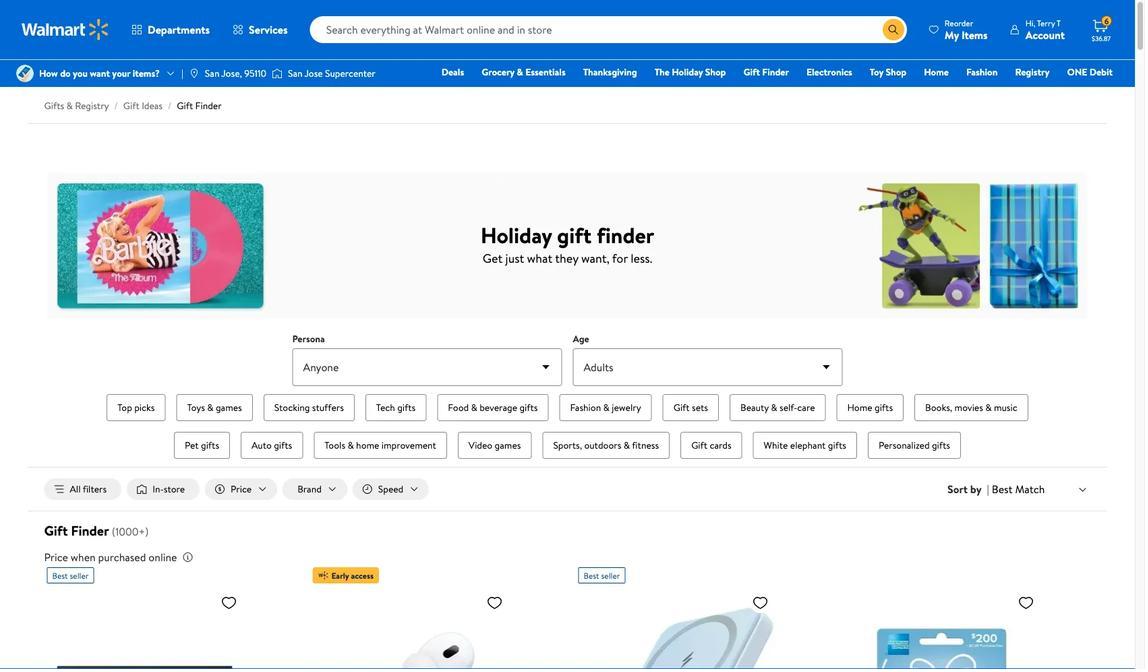 Task type: describe. For each thing, give the bounding box(es) containing it.
tools & home improvement
[[325, 439, 436, 452]]

stocking stuffers
[[274, 401, 344, 414]]

seller for the anker 622 magnetic battery (maggo) 5000mah wireless power bank foldable portable charger, blue image
[[601, 570, 620, 582]]

sports,
[[553, 439, 582, 452]]

reorder my items
[[945, 17, 988, 42]]

beverage
[[480, 401, 517, 414]]

jewelry
[[612, 401, 641, 414]]

services
[[249, 22, 288, 37]]

& left music
[[986, 401, 992, 414]]

gift sets button
[[663, 395, 719, 422]]

home gifts
[[847, 401, 893, 414]]

food
[[448, 401, 469, 414]]

gift left ideas
[[123, 99, 139, 112]]

& for tools & home improvement
[[348, 439, 354, 452]]

elephant
[[790, 439, 826, 452]]

anker 622 magnetic battery (maggo) 5000mah wireless power bank foldable portable charger, blue image
[[578, 590, 774, 670]]

onn. 32 class hd (720p) led roku smart tv (100012589) image
[[47, 590, 242, 670]]

departments button
[[120, 13, 221, 46]]

when
[[71, 550, 96, 565]]

& inside list item
[[624, 439, 630, 452]]

do
[[60, 67, 71, 80]]

personalized gifts list item
[[865, 430, 964, 462]]

in-
[[153, 483, 164, 496]]

& for beauty & self-care
[[771, 401, 777, 414]]

food & beverage gifts list item
[[435, 392, 551, 424]]

gift for gift cards
[[691, 439, 708, 452]]

6
[[1105, 15, 1109, 27]]

Search search field
[[310, 16, 907, 43]]

2 shop from the left
[[886, 65, 907, 79]]

add to favorites list, apple airpods pro (2nd generation) - lightning image
[[487, 595, 503, 612]]

gift finder
[[744, 65, 789, 79]]

Walmart Site-Wide search field
[[310, 16, 907, 43]]

for
[[612, 250, 628, 267]]

home for home
[[924, 65, 949, 79]]

& for grocery & essentials
[[517, 65, 523, 79]]

fashion link
[[960, 65, 1004, 79]]

speed
[[378, 483, 403, 496]]

books,
[[925, 401, 952, 414]]

tools
[[325, 439, 345, 452]]

electronics
[[807, 65, 852, 79]]

services button
[[221, 13, 299, 46]]

top
[[118, 401, 132, 414]]

0 horizontal spatial gift finder link
[[177, 99, 222, 112]]

pet gifts list item
[[171, 430, 233, 462]]

fashion for fashion & jewelry
[[570, 401, 601, 414]]

sort and filter section element
[[28, 468, 1107, 511]]

all filters button
[[44, 479, 122, 501]]

home for home gifts
[[847, 401, 872, 414]]

jose
[[305, 67, 323, 80]]

one debit walmart+
[[1067, 65, 1113, 97]]

95110
[[244, 67, 266, 80]]

finder for gift finder (1000+)
[[71, 522, 109, 541]]

how do you want your items?
[[39, 67, 160, 80]]

tech gifts list item
[[363, 392, 429, 424]]

price for price
[[231, 483, 252, 496]]

video games
[[469, 439, 521, 452]]

| inside sort and filter section element
[[987, 482, 989, 497]]

best inside popup button
[[992, 482, 1013, 497]]

auto gifts list item
[[238, 430, 306, 462]]

video
[[469, 439, 492, 452]]

best seller for the anker 622 magnetic battery (maggo) 5000mah wireless power bank foldable portable charger, blue image
[[584, 570, 620, 582]]

price button
[[205, 479, 277, 501]]

price when purchased online
[[44, 550, 177, 565]]

 image for san jose supercenter
[[272, 67, 283, 80]]

tech gifts
[[376, 401, 416, 414]]

grocery & essentials link
[[476, 65, 572, 79]]

toys & games
[[187, 401, 242, 414]]

toys & games list item
[[174, 392, 255, 424]]

tools & home improvement button
[[314, 432, 447, 459]]

pet
[[185, 439, 199, 452]]

stocking stuffers list item
[[261, 392, 357, 424]]

jose,
[[221, 67, 242, 80]]

access
[[351, 570, 374, 582]]

home gifts button
[[837, 395, 904, 422]]

san jose, 95110
[[205, 67, 266, 80]]

san for san jose supercenter
[[288, 67, 303, 80]]

you
[[73, 67, 88, 80]]

fashion & jewelry
[[570, 401, 641, 414]]

gifts for tech gifts
[[397, 401, 416, 414]]

toy shop
[[870, 65, 907, 79]]

brand
[[298, 483, 322, 496]]

all filters
[[70, 483, 107, 496]]

departments
[[148, 22, 210, 37]]

add to favorites list, anker 622 magnetic battery (maggo) 5000mah wireless power bank foldable portable charger, blue image
[[752, 595, 769, 612]]

get
[[483, 250, 503, 267]]

gift ideas link
[[123, 99, 163, 112]]

gift finder (1000+)
[[44, 522, 149, 541]]

sports, outdoors & fitness
[[553, 439, 659, 452]]

gift for gift finder (1000+)
[[44, 522, 68, 541]]

0 vertical spatial registry
[[1015, 65, 1050, 79]]

improvement
[[382, 439, 436, 452]]

gift cards button
[[681, 432, 742, 459]]

games inside button
[[216, 401, 242, 414]]

gift
[[557, 220, 592, 250]]

care
[[797, 401, 815, 414]]

search icon image
[[888, 24, 899, 35]]

1 vertical spatial registry
[[75, 99, 109, 112]]

purchased
[[98, 550, 146, 565]]

books, movies & music list item
[[912, 392, 1031, 424]]

reorder
[[945, 17, 973, 29]]

they
[[555, 250, 578, 267]]

gift for gift sets
[[674, 401, 690, 414]]

2 / from the left
[[168, 99, 172, 112]]

holiday gift finder get just what they want, for less.
[[481, 220, 654, 267]]

san for san jose, 95110
[[205, 67, 219, 80]]

walmart+ link
[[1067, 84, 1119, 98]]

match
[[1015, 482, 1045, 497]]

gift cards list item
[[678, 430, 745, 462]]

picks
[[134, 401, 155, 414]]

1 / from the left
[[114, 99, 118, 112]]

terry
[[1037, 17, 1055, 29]]

group containing top picks
[[77, 392, 1059, 462]]

best for onn. 32 class hd (720p) led roku smart tv (100012589) image
[[52, 570, 68, 582]]

hi, terry t account
[[1026, 17, 1065, 42]]

fitness
[[632, 439, 659, 452]]

toys
[[187, 401, 205, 414]]

1 vertical spatial finder
[[195, 99, 222, 112]]

$200 american express gift card image
[[844, 590, 1040, 670]]

auto
[[252, 439, 272, 452]]

deals link
[[436, 65, 470, 79]]

beauty & self-care button
[[730, 395, 826, 422]]

gifts
[[44, 99, 64, 112]]

items?
[[133, 67, 160, 80]]

outdoors
[[584, 439, 621, 452]]

gifts & registry / gift ideas / gift finder
[[44, 99, 222, 112]]

sports, outdoors & fitness list item
[[540, 430, 673, 462]]

& for food & beverage gifts
[[471, 401, 477, 414]]

registry link
[[1009, 65, 1056, 79]]

toys & games button
[[176, 395, 253, 422]]

the
[[655, 65, 670, 79]]



Task type: locate. For each thing, give the bounding box(es) containing it.
best seller for onn. 32 class hd (720p) led roku smart tv (100012589) image
[[52, 570, 89, 582]]

books, movies & music button
[[915, 395, 1028, 422]]

holiday inside holiday gift finder get just what they want, for less.
[[481, 220, 552, 250]]

& for fashion & jewelry
[[603, 401, 610, 414]]

1 horizontal spatial registry
[[1015, 65, 1050, 79]]

fashion & jewelry button
[[559, 395, 652, 422]]

gift finder link left electronics
[[738, 65, 795, 79]]

/ right ideas
[[168, 99, 172, 112]]

fashion inside button
[[570, 401, 601, 414]]

1 vertical spatial home
[[847, 401, 872, 414]]

home down my
[[924, 65, 949, 79]]

gift for gift finder
[[744, 65, 760, 79]]

essentials
[[526, 65, 566, 79]]

2 san from the left
[[288, 67, 303, 80]]

1 horizontal spatial seller
[[601, 570, 620, 582]]

cards
[[710, 439, 732, 452]]

1 vertical spatial games
[[495, 439, 521, 452]]

1 horizontal spatial finder
[[195, 99, 222, 112]]

1 vertical spatial gift finder link
[[177, 99, 222, 112]]

fashion left jewelry
[[570, 401, 601, 414]]

items
[[962, 27, 988, 42]]

1 horizontal spatial  image
[[189, 68, 200, 79]]

gift sets list item
[[660, 392, 722, 424]]

shop right toy
[[886, 65, 907, 79]]

white elephant gifts list item
[[750, 430, 860, 462]]

1 san from the left
[[205, 67, 219, 80]]

seller for onn. 32 class hd (720p) led roku smart tv (100012589) image
[[70, 570, 89, 582]]

gifts for pet gifts
[[201, 439, 219, 452]]

finder for gift finder
[[762, 65, 789, 79]]

 image left jose,
[[189, 68, 200, 79]]

0 horizontal spatial seller
[[70, 570, 89, 582]]

gift finder link down jose,
[[177, 99, 222, 112]]

gifts for home gifts
[[875, 401, 893, 414]]

apple airpods pro (2nd generation) - lightning image
[[313, 590, 508, 670]]

one
[[1067, 65, 1088, 79]]

home inside button
[[847, 401, 872, 414]]

1 horizontal spatial best
[[584, 570, 599, 582]]

in-store button
[[127, 479, 200, 501]]

personalized
[[879, 439, 930, 452]]

& left jewelry
[[603, 401, 610, 414]]

registry down 'how do you want your items?'
[[75, 99, 109, 112]]

registry down the 'account'
[[1015, 65, 1050, 79]]

finder
[[597, 220, 654, 250]]

0 vertical spatial price
[[231, 483, 252, 496]]

price inside price dropdown button
[[231, 483, 252, 496]]

& right the gifts
[[66, 99, 73, 112]]

persona
[[292, 333, 325, 346]]

gifts right auto at the left bottom of the page
[[274, 439, 292, 452]]

& right toys
[[207, 401, 214, 414]]

gifts for personalized gifts
[[932, 439, 950, 452]]

tech
[[376, 401, 395, 414]]

gift cards
[[691, 439, 732, 452]]

 image right 95110 on the left top of the page
[[272, 67, 283, 80]]

food & beverage gifts
[[448, 401, 538, 414]]

home
[[356, 439, 379, 452]]

gift left the sets
[[674, 401, 690, 414]]

auto gifts
[[252, 439, 292, 452]]

all
[[70, 483, 81, 496]]

holiday gift finder image
[[47, 173, 1088, 319]]

walmart image
[[22, 19, 109, 40]]

fashion
[[966, 65, 998, 79], [570, 401, 601, 414]]

2 best seller from the left
[[584, 570, 620, 582]]

pet gifts
[[185, 439, 219, 452]]

0 horizontal spatial games
[[216, 401, 242, 414]]

0 horizontal spatial  image
[[16, 65, 34, 82]]

gift right ideas
[[177, 99, 193, 112]]

 image left how
[[16, 65, 34, 82]]

& for gifts & registry / gift ideas / gift finder
[[66, 99, 73, 112]]

0 horizontal spatial finder
[[71, 522, 109, 541]]

personalized gifts
[[879, 439, 950, 452]]

t
[[1057, 17, 1061, 29]]

finder up when
[[71, 522, 109, 541]]

& right "tools"
[[348, 439, 354, 452]]

filters
[[83, 483, 107, 496]]

my
[[945, 27, 959, 42]]

ideas
[[142, 99, 163, 112]]

2 seller from the left
[[601, 570, 620, 582]]

fashion & jewelry list item
[[557, 392, 655, 424]]

1 horizontal spatial games
[[495, 439, 521, 452]]

price down auto at the left bottom of the page
[[231, 483, 252, 496]]

top picks button
[[107, 395, 166, 422]]

sets
[[692, 401, 708, 414]]

holiday
[[672, 65, 703, 79], [481, 220, 552, 250]]

less.
[[631, 250, 652, 267]]

0 horizontal spatial best
[[52, 570, 68, 582]]

& inside list item
[[471, 401, 477, 414]]

& left self-
[[771, 401, 777, 414]]

beauty & self-care list item
[[727, 392, 829, 424]]

gifts inside list item
[[520, 401, 538, 414]]

tools & home improvement list item
[[311, 430, 450, 462]]

toy shop link
[[864, 65, 913, 79]]

want
[[90, 67, 110, 80]]

&
[[517, 65, 523, 79], [66, 99, 73, 112], [207, 401, 214, 414], [471, 401, 477, 414], [603, 401, 610, 414], [771, 401, 777, 414], [986, 401, 992, 414], [348, 439, 354, 452], [624, 439, 630, 452]]

1 vertical spatial |
[[987, 482, 989, 497]]

1 horizontal spatial best seller
[[584, 570, 620, 582]]

personalized gifts button
[[868, 432, 961, 459]]

0 vertical spatial finder
[[762, 65, 789, 79]]

0 vertical spatial gift finder link
[[738, 65, 795, 79]]

price
[[231, 483, 252, 496], [44, 550, 68, 565]]

self-
[[780, 401, 797, 414]]

san left jose,
[[205, 67, 219, 80]]

gift finder link
[[738, 65, 795, 79], [177, 99, 222, 112]]

best
[[992, 482, 1013, 497], [52, 570, 68, 582], [584, 570, 599, 582]]

1 vertical spatial fashion
[[570, 401, 601, 414]]

gift down the all filters button
[[44, 522, 68, 541]]

1 vertical spatial holiday
[[481, 220, 552, 250]]

2 horizontal spatial  image
[[272, 67, 283, 80]]

supercenter
[[325, 67, 376, 80]]

1 best seller from the left
[[52, 570, 89, 582]]

san left jose
[[288, 67, 303, 80]]

0 horizontal spatial /
[[114, 99, 118, 112]]

0 horizontal spatial |
[[181, 67, 183, 80]]

seller
[[70, 570, 89, 582], [601, 570, 620, 582]]

gift right the holiday shop link
[[744, 65, 760, 79]]

early
[[331, 570, 349, 582]]

shop left gift finder
[[705, 65, 726, 79]]

0 horizontal spatial price
[[44, 550, 68, 565]]

0 vertical spatial |
[[181, 67, 183, 80]]

1 horizontal spatial |
[[987, 482, 989, 497]]

$36.87
[[1092, 34, 1111, 43]]

shop
[[705, 65, 726, 79], [886, 65, 907, 79]]

price for price when purchased online
[[44, 550, 68, 565]]

fashion for fashion
[[966, 65, 998, 79]]

1 horizontal spatial holiday
[[672, 65, 703, 79]]

add to favorites list, onn. 32 class hd (720p) led roku smart tv (100012589) image
[[221, 595, 237, 612]]

1 vertical spatial price
[[44, 550, 68, 565]]

what
[[527, 250, 553, 267]]

gifts
[[397, 401, 416, 414], [520, 401, 538, 414], [875, 401, 893, 414], [201, 439, 219, 452], [274, 439, 292, 452], [828, 439, 846, 452], [932, 439, 950, 452]]

online
[[149, 550, 177, 565]]

0 horizontal spatial best seller
[[52, 570, 89, 582]]

games inside button
[[495, 439, 521, 452]]

just
[[506, 250, 524, 267]]

1 shop from the left
[[705, 65, 726, 79]]

add to favorites list, $200 american express gift card image
[[1018, 595, 1034, 612]]

account
[[1026, 27, 1065, 42]]

gifts right the tech
[[397, 401, 416, 414]]

stocking
[[274, 401, 310, 414]]

2 vertical spatial finder
[[71, 522, 109, 541]]

2 horizontal spatial finder
[[762, 65, 789, 79]]

1 seller from the left
[[70, 570, 89, 582]]

/ left gift ideas link
[[114, 99, 118, 112]]

best match
[[992, 482, 1045, 497]]

1 horizontal spatial shop
[[886, 65, 907, 79]]

san
[[205, 67, 219, 80], [288, 67, 303, 80]]

home
[[924, 65, 949, 79], [847, 401, 872, 414]]

2 horizontal spatial best
[[992, 482, 1013, 497]]

gift inside the 'gift cards' button
[[691, 439, 708, 452]]

gifts right elephant
[[828, 439, 846, 452]]

0 horizontal spatial san
[[205, 67, 219, 80]]

fashion down items
[[966, 65, 998, 79]]

gifts & registry link
[[44, 99, 109, 112]]

best for the anker 622 magnetic battery (maggo) 5000mah wireless power bank foldable portable charger, blue image
[[584, 570, 599, 582]]

& right grocery
[[517, 65, 523, 79]]

gift inside button
[[674, 401, 690, 414]]

1 horizontal spatial fashion
[[966, 65, 998, 79]]

video games list item
[[455, 430, 534, 462]]

0 vertical spatial home
[[924, 65, 949, 79]]

grocery & essentials
[[482, 65, 566, 79]]

0 vertical spatial games
[[216, 401, 242, 414]]

games right toys
[[216, 401, 242, 414]]

home right care
[[847, 401, 872, 414]]

0 horizontal spatial fashion
[[570, 401, 601, 414]]

gifts right pet at left
[[201, 439, 219, 452]]

best seller
[[52, 570, 89, 582], [584, 570, 620, 582]]

1 horizontal spatial /
[[168, 99, 172, 112]]

gift left cards
[[691, 439, 708, 452]]

legal information image
[[182, 552, 193, 563]]

music
[[994, 401, 1018, 414]]

registry
[[1015, 65, 1050, 79], [75, 99, 109, 112]]

1 horizontal spatial price
[[231, 483, 252, 496]]

| right by
[[987, 482, 989, 497]]

1 horizontal spatial home
[[924, 65, 949, 79]]

the holiday shop link
[[649, 65, 732, 79]]

 image for how do you want your items?
[[16, 65, 34, 82]]

pet gifts button
[[174, 432, 230, 459]]

0 vertical spatial holiday
[[672, 65, 703, 79]]

sort
[[948, 482, 968, 497]]

& for toys & games
[[207, 401, 214, 414]]

1 horizontal spatial gift finder link
[[738, 65, 795, 79]]

price left when
[[44, 550, 68, 565]]

0 vertical spatial fashion
[[966, 65, 998, 79]]

white
[[764, 439, 788, 452]]

gifts up personalized
[[875, 401, 893, 414]]

white elephant gifts
[[764, 439, 846, 452]]

gift sets
[[674, 401, 708, 414]]

0 horizontal spatial holiday
[[481, 220, 552, 250]]

brand button
[[283, 479, 347, 501]]

 image for san jose, 95110
[[189, 68, 200, 79]]

& right food
[[471, 401, 477, 414]]

0 horizontal spatial home
[[847, 401, 872, 414]]

auto gifts button
[[241, 432, 303, 459]]

& inside button
[[348, 439, 354, 452]]

how
[[39, 67, 58, 80]]

1 horizontal spatial san
[[288, 67, 303, 80]]

0 horizontal spatial registry
[[75, 99, 109, 112]]

gifts for auto gifts
[[274, 439, 292, 452]]

top picks list item
[[104, 392, 168, 424]]

group
[[77, 392, 1059, 462]]

gifts right beverage
[[520, 401, 538, 414]]

| right items?
[[181, 67, 183, 80]]

gifts right personalized
[[932, 439, 950, 452]]

san jose supercenter
[[288, 67, 376, 80]]

beauty
[[741, 401, 769, 414]]

& left fitness
[[624, 439, 630, 452]]

walmart+
[[1073, 84, 1113, 97]]

sort by |
[[948, 482, 989, 497]]

in-store
[[153, 483, 185, 496]]

finder left electronics
[[762, 65, 789, 79]]

home inside 'link'
[[924, 65, 949, 79]]

want,
[[581, 250, 610, 267]]

home gifts list item
[[834, 392, 907, 424]]

games right video at bottom
[[495, 439, 521, 452]]

0 horizontal spatial shop
[[705, 65, 726, 79]]

 image
[[16, 65, 34, 82], [272, 67, 283, 80], [189, 68, 200, 79]]

(1000+)
[[112, 525, 149, 540]]

books, movies & music
[[925, 401, 1018, 414]]

finder down jose,
[[195, 99, 222, 112]]

movies
[[955, 401, 983, 414]]

thanksgiving link
[[577, 65, 643, 79]]



Task type: vqa. For each thing, say whether or not it's contained in the screenshot.
'Do'
yes



